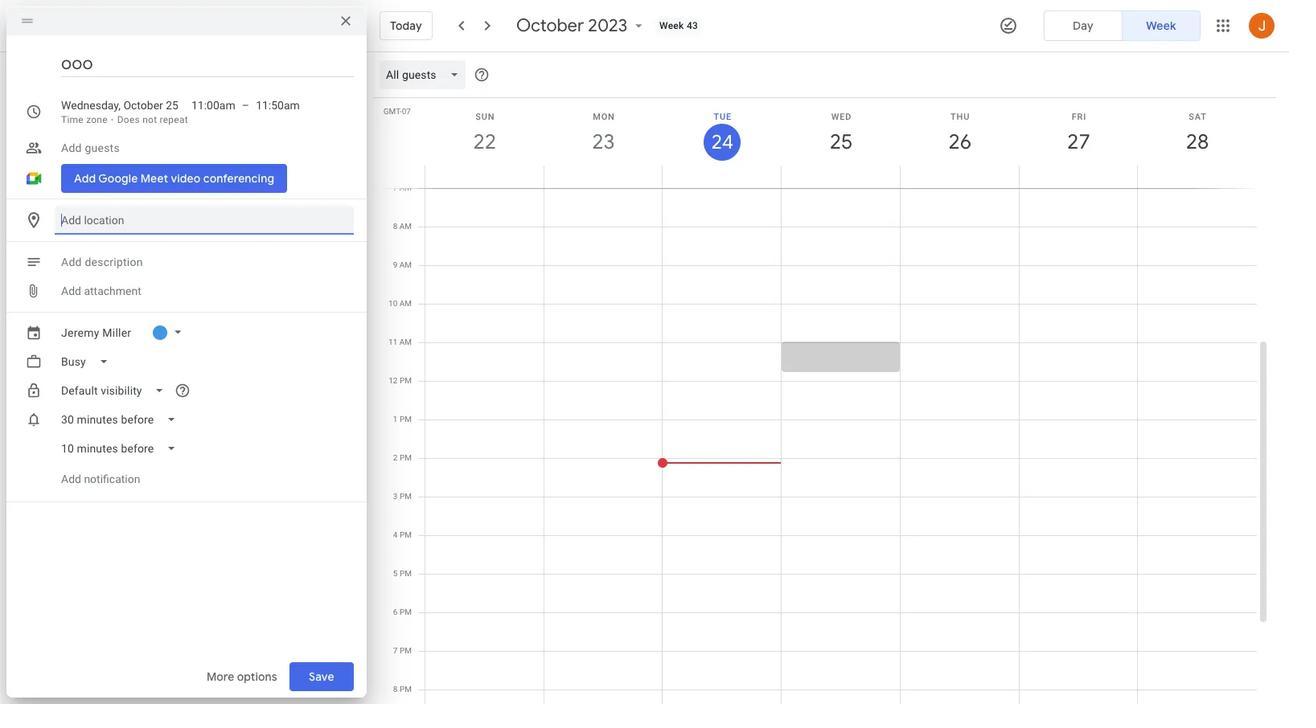 Task type: locate. For each thing, give the bounding box(es) containing it.
1 horizontal spatial 25
[[829, 129, 852, 155]]

None field
[[380, 60, 472, 89], [55, 348, 121, 377], [55, 377, 178, 405], [55, 405, 189, 434], [55, 434, 189, 463], [380, 60, 472, 89], [55, 348, 121, 377], [55, 377, 178, 405], [55, 405, 189, 434], [55, 434, 189, 463]]

1 am from the top
[[400, 183, 412, 192]]

am down 7 am
[[400, 222, 412, 231]]

october 2023
[[516, 14, 628, 37]]

8 pm
[[393, 685, 412, 694]]

1 pm from the top
[[400, 377, 412, 385]]

9
[[393, 261, 398, 270]]

11:50am
[[256, 99, 300, 112]]

am right 9
[[400, 261, 412, 270]]

today button
[[380, 6, 433, 45]]

monday, october 23 element
[[585, 124, 622, 161]]

tue 24
[[711, 112, 733, 155]]

add for add description
[[61, 256, 82, 269]]

8 pm from the top
[[400, 647, 412, 656]]

week for week
[[1147, 19, 1177, 33]]

3 am from the top
[[400, 261, 412, 270]]

option group containing day
[[1044, 10, 1201, 41]]

am up 8 am on the top
[[400, 183, 412, 192]]

7 up 8 am on the top
[[393, 183, 398, 192]]

Add title text field
[[61, 51, 354, 76]]

week for week 43
[[660, 20, 684, 31]]

0 vertical spatial 7
[[393, 183, 398, 192]]

10 am
[[389, 299, 412, 308]]

add left notification
[[61, 473, 81, 486]]

25
[[166, 99, 179, 112], [829, 129, 852, 155]]

week
[[1147, 19, 1177, 33], [660, 20, 684, 31]]

gmt-07
[[384, 107, 411, 116]]

0 horizontal spatial 25
[[166, 99, 179, 112]]

3 pm from the top
[[400, 454, 412, 463]]

1 horizontal spatial october
[[516, 14, 584, 37]]

8 down '7 pm'
[[393, 685, 398, 694]]

pm right 4
[[400, 531, 412, 540]]

attachment
[[84, 285, 141, 298]]

4 add from the top
[[61, 473, 81, 486]]

7 down 6
[[393, 647, 398, 656]]

am for 11 am
[[400, 338, 412, 347]]

am right 11
[[400, 338, 412, 347]]

6 pm from the top
[[400, 570, 412, 578]]

mon 23
[[591, 112, 615, 155]]

7 for 7 am
[[393, 183, 398, 192]]

pm for 5 pm
[[400, 570, 412, 578]]

27
[[1067, 129, 1090, 155]]

pm right 1
[[400, 415, 412, 424]]

add notification button
[[55, 460, 147, 499]]

25 down wed
[[829, 129, 852, 155]]

9 am
[[393, 261, 412, 270]]

1 7 from the top
[[393, 183, 398, 192]]

am
[[400, 183, 412, 192], [400, 222, 412, 231], [400, 261, 412, 270], [400, 299, 412, 308], [400, 338, 412, 347]]

6 pm
[[393, 608, 412, 617]]

add description button
[[55, 248, 354, 277]]

october left 2023
[[516, 14, 584, 37]]

pm right 6
[[400, 608, 412, 617]]

24
[[711, 130, 733, 155]]

25 column header
[[781, 98, 901, 188]]

add left attachment
[[61, 285, 81, 298]]

3 add from the top
[[61, 285, 81, 298]]

am for 8 am
[[400, 222, 412, 231]]

pm for 3 pm
[[400, 492, 412, 501]]

pm down '7 pm'
[[400, 685, 412, 694]]

5 pm from the top
[[400, 531, 412, 540]]

4 am from the top
[[400, 299, 412, 308]]

pm right 12
[[400, 377, 412, 385]]

0 horizontal spatial october
[[123, 99, 163, 112]]

11:00am – 11:50am
[[191, 99, 300, 112]]

time zone
[[61, 114, 108, 126]]

26
[[948, 129, 971, 155]]

week inside option
[[1147, 19, 1177, 33]]

wednesday,
[[61, 99, 121, 112]]

2 pm from the top
[[400, 415, 412, 424]]

1 8 from the top
[[393, 222, 398, 231]]

add inside dropdown button
[[61, 256, 82, 269]]

pm up 8 pm
[[400, 647, 412, 656]]

1 horizontal spatial week
[[1147, 19, 1177, 33]]

Day radio
[[1044, 10, 1123, 41]]

1 vertical spatial 8
[[393, 685, 398, 694]]

option group
[[1044, 10, 1201, 41]]

notifications element
[[55, 405, 354, 463]]

does
[[117, 114, 140, 126]]

add down time
[[61, 142, 82, 154]]

7 pm from the top
[[400, 608, 412, 617]]

add for add notification
[[61, 473, 81, 486]]

add guests
[[61, 142, 120, 154]]

pm for 4 pm
[[400, 531, 412, 540]]

friday, october 27 element
[[1061, 124, 1098, 161]]

pm right 3
[[400, 492, 412, 501]]

tuesday, october 24, today element
[[704, 124, 741, 161]]

wed
[[832, 112, 852, 122]]

week left 43
[[660, 20, 684, 31]]

notification
[[84, 473, 140, 486]]

7 for 7 pm
[[393, 647, 398, 656]]

6
[[393, 608, 398, 617]]

october
[[516, 14, 584, 37], [123, 99, 163, 112]]

am right 10
[[400, 299, 412, 308]]

grid
[[373, 52, 1270, 705]]

pm for 1 pm
[[400, 415, 412, 424]]

thursday, october 26 element
[[942, 124, 979, 161]]

28 column header
[[1138, 98, 1258, 188]]

7
[[393, 183, 398, 192], [393, 647, 398, 656]]

Location text field
[[61, 206, 348, 235]]

fri
[[1072, 112, 1087, 122]]

week 43
[[660, 20, 699, 31]]

4 pm from the top
[[400, 492, 412, 501]]

week right day option
[[1147, 19, 1177, 33]]

5 am from the top
[[400, 338, 412, 347]]

guests
[[85, 142, 120, 154]]

2 am from the top
[[400, 222, 412, 231]]

add for add attachment
[[61, 285, 81, 298]]

2 7 from the top
[[393, 647, 398, 656]]

11:00am
[[191, 99, 235, 112]]

add
[[61, 142, 82, 154], [61, 256, 82, 269], [61, 285, 81, 298], [61, 473, 81, 486]]

1 vertical spatial october
[[123, 99, 163, 112]]

october 2023 button
[[510, 14, 653, 37]]

pm right 5
[[400, 570, 412, 578]]

thu
[[951, 112, 970, 122]]

tue
[[714, 112, 732, 122]]

add up add attachment button
[[61, 256, 82, 269]]

2 8 from the top
[[393, 685, 398, 694]]

1 vertical spatial 25
[[829, 129, 852, 155]]

9 pm from the top
[[400, 685, 412, 694]]

8 up 9
[[393, 222, 398, 231]]

add inside dropdown button
[[61, 142, 82, 154]]

pm for 6 pm
[[400, 608, 412, 617]]

pm right the 2
[[400, 454, 412, 463]]

2
[[393, 454, 398, 463]]

2 add from the top
[[61, 256, 82, 269]]

pm
[[400, 377, 412, 385], [400, 415, 412, 424], [400, 454, 412, 463], [400, 492, 412, 501], [400, 531, 412, 540], [400, 570, 412, 578], [400, 608, 412, 617], [400, 647, 412, 656], [400, 685, 412, 694]]

october up the not at left
[[123, 99, 163, 112]]

24 column header
[[662, 98, 782, 188]]

1 add from the top
[[61, 142, 82, 154]]

8
[[393, 222, 398, 231], [393, 685, 398, 694]]

28
[[1186, 129, 1209, 155]]

pm for 12 pm
[[400, 377, 412, 385]]

add attachment button
[[55, 277, 148, 306]]

pm for 7 pm
[[400, 647, 412, 656]]

25 inside the wed 25
[[829, 129, 852, 155]]

1 vertical spatial 7
[[393, 647, 398, 656]]

27 column header
[[1019, 98, 1139, 188]]

0 horizontal spatial week
[[660, 20, 684, 31]]

0 vertical spatial 8
[[393, 222, 398, 231]]

25 up repeat
[[166, 99, 179, 112]]



Task type: describe. For each thing, give the bounding box(es) containing it.
12
[[389, 377, 398, 385]]

5
[[393, 570, 398, 578]]

7 pm
[[393, 647, 412, 656]]

–
[[242, 99, 250, 112]]

2 pm
[[393, 454, 412, 463]]

sun
[[476, 112, 495, 122]]

today
[[390, 19, 422, 33]]

43
[[687, 20, 699, 31]]

miller
[[102, 327, 131, 340]]

12 pm
[[389, 377, 412, 385]]

sunday, october 22 element
[[467, 124, 504, 161]]

10
[[389, 299, 398, 308]]

wednesday, october 25 element
[[823, 124, 860, 161]]

add guests button
[[55, 134, 354, 163]]

zone
[[86, 114, 108, 126]]

am for 7 am
[[400, 183, 412, 192]]

8 am
[[393, 222, 412, 231]]

8 for 8 am
[[393, 222, 398, 231]]

pm for 8 pm
[[400, 685, 412, 694]]

add description
[[61, 256, 143, 269]]

jeremy miller
[[61, 327, 131, 340]]

3 pm
[[393, 492, 412, 501]]

0 vertical spatial october
[[516, 14, 584, 37]]

add for add guests
[[61, 142, 82, 154]]

day
[[1073, 19, 1094, 33]]

Week radio
[[1122, 10, 1201, 41]]

pm for 2 pm
[[400, 454, 412, 463]]

2023
[[588, 14, 628, 37]]

1 pm
[[393, 415, 412, 424]]

jeremy
[[61, 327, 99, 340]]

description
[[85, 256, 143, 269]]

add notification
[[61, 473, 140, 486]]

07
[[402, 107, 411, 116]]

add attachment
[[61, 285, 141, 298]]

not
[[143, 114, 157, 126]]

5 pm
[[393, 570, 412, 578]]

23
[[591, 129, 614, 155]]

4
[[393, 531, 398, 540]]

7 am
[[393, 183, 412, 192]]

22
[[472, 129, 495, 155]]

23 column header
[[544, 98, 663, 188]]

mon
[[593, 112, 615, 122]]

8 for 8 pm
[[393, 685, 398, 694]]

sat 28
[[1186, 112, 1209, 155]]

am for 9 am
[[400, 261, 412, 270]]

fri 27
[[1067, 112, 1090, 155]]

0 vertical spatial 25
[[166, 99, 179, 112]]

4 pm
[[393, 531, 412, 540]]

am for 10 am
[[400, 299, 412, 308]]

11 am
[[389, 338, 412, 347]]

sun 22
[[472, 112, 495, 155]]

time
[[61, 114, 84, 126]]

thu 26
[[948, 112, 971, 155]]

11
[[389, 338, 398, 347]]

22 column header
[[425, 98, 544, 188]]

3
[[393, 492, 398, 501]]

wed 25
[[829, 112, 852, 155]]

does not repeat
[[117, 114, 188, 126]]

gmt-
[[384, 107, 402, 116]]

sat
[[1189, 112, 1207, 122]]

26 column header
[[900, 98, 1020, 188]]

1
[[393, 415, 398, 424]]

grid containing 22
[[373, 52, 1270, 705]]

to element
[[242, 97, 250, 113]]

repeat
[[160, 114, 188, 126]]

saturday, october 28 element
[[1180, 124, 1217, 161]]

wednesday, october 25
[[61, 99, 179, 112]]



Task type: vqa. For each thing, say whether or not it's contained in the screenshot.
'18:00'
no



